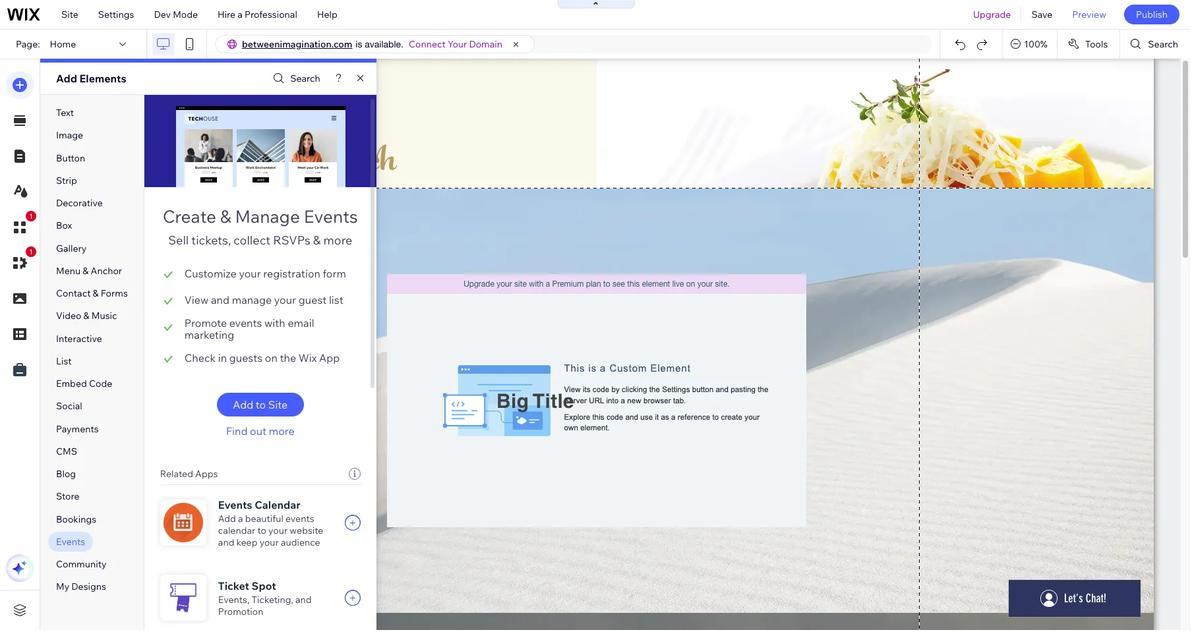 Task type: vqa. For each thing, say whether or not it's contained in the screenshot.
the New Page
no



Task type: describe. For each thing, give the bounding box(es) containing it.
& for music
[[84, 310, 90, 322]]

calendar
[[255, 499, 301, 512]]

0 horizontal spatial search button
[[270, 69, 321, 88]]

0 horizontal spatial site
[[61, 9, 78, 20]]

1 1 button from the top
[[6, 211, 36, 241]]

events inside create & manage events sell tickets, collect rsvps & more
[[304, 206, 358, 228]]

website
[[290, 525, 324, 537]]

is
[[356, 39, 363, 49]]

& for anchor
[[83, 265, 89, 277]]

to inside events calendar add a beautiful events calendar to your website and keep your audience updated.
[[258, 525, 267, 537]]

professional
[[245, 9, 297, 20]]

0 vertical spatial and
[[211, 294, 230, 307]]

spot
[[252, 580, 276, 593]]

community
[[56, 559, 107, 571]]

1 for second 1 button
[[29, 248, 33, 256]]

save
[[1032, 9, 1053, 20]]

cms
[[56, 446, 77, 458]]

marketing
[[185, 329, 234, 342]]

connect
[[409, 38, 446, 50]]

strip
[[56, 175, 77, 187]]

list
[[56, 355, 72, 367]]

hire
[[218, 9, 236, 20]]

email
[[288, 317, 315, 330]]

your up with at bottom
[[274, 294, 296, 307]]

preview button
[[1063, 0, 1117, 29]]

view and manage your guest list
[[185, 294, 344, 307]]

text
[[56, 107, 74, 119]]

ticket
[[218, 580, 249, 593]]

save button
[[1022, 0, 1063, 29]]

events inside events calendar add a beautiful events calendar to your website and keep your audience updated.
[[286, 513, 314, 525]]

customize your registration form
[[185, 267, 346, 280]]

publish
[[1137, 9, 1169, 20]]

calendar
[[218, 525, 256, 537]]

add for add elements
[[56, 72, 77, 85]]

domain
[[469, 38, 503, 50]]

add inside events calendar add a beautiful events calendar to your website and keep your audience updated.
[[218, 513, 236, 525]]

find out more
[[226, 425, 295, 438]]

create
[[163, 206, 216, 228]]

updated.
[[218, 549, 257, 561]]

store
[[56, 491, 79, 503]]

manage
[[235, 206, 300, 228]]

add elements
[[56, 72, 126, 85]]

events for events
[[56, 536, 85, 548]]

form
[[323, 267, 346, 280]]

promote events with email marketing
[[185, 317, 315, 342]]

related
[[160, 468, 193, 480]]

guests
[[229, 352, 263, 365]]

check in guests on the wix app
[[185, 352, 340, 365]]

code
[[89, 378, 112, 390]]

menu
[[56, 265, 81, 277]]

home
[[50, 38, 76, 50]]

0 horizontal spatial more
[[269, 425, 295, 438]]

ticket spot events, ticketing, and promotion
[[218, 580, 312, 618]]

events calendar add a beautiful events calendar to your website and keep your audience updated.
[[218, 499, 324, 561]]

in
[[218, 352, 227, 365]]

to inside button
[[256, 399, 266, 412]]

contact
[[56, 288, 91, 300]]

help
[[317, 9, 338, 20]]

video & music
[[56, 310, 117, 322]]

out
[[250, 425, 267, 438]]

add to site
[[233, 399, 288, 412]]

tools
[[1086, 38, 1109, 50]]

video
[[56, 310, 81, 322]]

publish button
[[1125, 5, 1180, 24]]

social
[[56, 401, 82, 413]]

beautiful
[[245, 513, 284, 525]]

check
[[185, 352, 216, 365]]

menu & anchor
[[56, 265, 122, 277]]

forms
[[101, 288, 128, 300]]

add to site button
[[217, 393, 304, 417]]

wix
[[299, 352, 317, 365]]

find
[[226, 425, 248, 438]]

customize
[[185, 267, 237, 280]]

collect
[[234, 233, 271, 248]]

my
[[56, 581, 69, 593]]

tools button
[[1058, 30, 1121, 59]]

a inside events calendar add a beautiful events calendar to your website and keep your audience updated.
[[238, 513, 243, 525]]

settings
[[98, 9, 134, 20]]

list
[[329, 294, 344, 307]]

your up manage
[[239, 267, 261, 280]]

interactive
[[56, 333, 102, 345]]

0 vertical spatial a
[[238, 9, 243, 20]]

site inside button
[[268, 399, 288, 412]]

upgrade
[[974, 9, 1012, 20]]



Task type: locate. For each thing, give the bounding box(es) containing it.
1 vertical spatial a
[[238, 513, 243, 525]]

your
[[239, 267, 261, 280], [274, 294, 296, 307], [269, 525, 288, 537], [260, 537, 279, 549]]

0 horizontal spatial events
[[56, 536, 85, 548]]

your
[[448, 38, 467, 50]]

registration
[[263, 267, 321, 280]]

1 vertical spatial 1
[[29, 248, 33, 256]]

0 vertical spatial add
[[56, 72, 77, 85]]

1 vertical spatial events
[[218, 499, 252, 512]]

the
[[280, 352, 296, 365]]

1 vertical spatial to
[[258, 525, 267, 537]]

anchor
[[91, 265, 122, 277]]

app
[[319, 352, 340, 365]]

keep
[[237, 537, 258, 549]]

1 horizontal spatial site
[[268, 399, 288, 412]]

1 left gallery in the left of the page
[[29, 248, 33, 256]]

2 horizontal spatial events
[[304, 206, 358, 228]]

100%
[[1025, 38, 1048, 50]]

search down publish 'button'
[[1149, 38, 1179, 50]]

dev mode
[[154, 9, 198, 20]]

& for manage
[[220, 206, 231, 228]]

0 horizontal spatial events
[[229, 317, 262, 330]]

more inside create & manage events sell tickets, collect rsvps & more
[[324, 233, 353, 248]]

1 horizontal spatial search button
[[1121, 30, 1191, 59]]

& right rsvps
[[313, 233, 321, 248]]

add
[[56, 72, 77, 85], [233, 399, 254, 412], [218, 513, 236, 525]]

designs
[[71, 581, 106, 593]]

events
[[229, 317, 262, 330], [286, 513, 314, 525]]

1
[[29, 212, 33, 220], [29, 248, 33, 256]]

0 vertical spatial more
[[324, 233, 353, 248]]

& left forms
[[93, 288, 99, 300]]

events down manage
[[229, 317, 262, 330]]

events for events calendar add a beautiful events calendar to your website and keep your audience updated.
[[218, 499, 252, 512]]

0 vertical spatial 1 button
[[6, 211, 36, 241]]

0 vertical spatial events
[[229, 317, 262, 330]]

events
[[304, 206, 358, 228], [218, 499, 252, 512], [56, 536, 85, 548]]

site
[[61, 9, 78, 20], [268, 399, 288, 412]]

music
[[92, 310, 117, 322]]

bookings
[[56, 514, 96, 526]]

and inside ticket spot events, ticketing, and promotion
[[296, 594, 312, 606]]

2 vertical spatial add
[[218, 513, 236, 525]]

search down betweenimagination.com
[[290, 73, 321, 84]]

& right video
[[84, 310, 90, 322]]

& up 'tickets,' on the left top
[[220, 206, 231, 228]]

site up "home"
[[61, 9, 78, 20]]

and left the keep
[[218, 537, 235, 549]]

1 button left menu
[[6, 247, 36, 277]]

1 1 from the top
[[29, 212, 33, 220]]

events,
[[218, 594, 250, 606]]

a
[[238, 9, 243, 20], [238, 513, 243, 525]]

events inside events calendar add a beautiful events calendar to your website and keep your audience updated.
[[218, 499, 252, 512]]

add up text
[[56, 72, 77, 85]]

100% button
[[1004, 30, 1058, 59]]

blog
[[56, 468, 76, 480]]

1 vertical spatial and
[[218, 537, 235, 549]]

mode
[[173, 9, 198, 20]]

&
[[220, 206, 231, 228], [313, 233, 321, 248], [83, 265, 89, 277], [93, 288, 99, 300], [84, 310, 90, 322]]

events up audience on the left bottom
[[286, 513, 314, 525]]

0 vertical spatial 1
[[29, 212, 33, 220]]

search
[[1149, 38, 1179, 50], [290, 73, 321, 84]]

2 vertical spatial and
[[296, 594, 312, 606]]

image
[[56, 129, 83, 141]]

events inside promote events with email marketing
[[229, 317, 262, 330]]

events up calendar
[[218, 499, 252, 512]]

rsvps
[[273, 233, 311, 248]]

add for add to site
[[233, 399, 254, 412]]

available.
[[365, 39, 404, 49]]

events down bookings
[[56, 536, 85, 548]]

guest
[[299, 294, 327, 307]]

and right view at top left
[[211, 294, 230, 307]]

view
[[185, 294, 209, 307]]

1 button
[[6, 211, 36, 241], [6, 247, 36, 277]]

elements
[[79, 72, 126, 85]]

more right out
[[269, 425, 295, 438]]

2 1 button from the top
[[6, 247, 36, 277]]

add up 'find'
[[233, 399, 254, 412]]

to
[[256, 399, 266, 412], [258, 525, 267, 537]]

button
[[56, 152, 85, 164]]

audience
[[281, 537, 320, 549]]

1 horizontal spatial events
[[286, 513, 314, 525]]

1 button left 'box'
[[6, 211, 36, 241]]

1 vertical spatial add
[[233, 399, 254, 412]]

hire a professional
[[218, 9, 297, 20]]

betweenimagination.com
[[242, 38, 353, 50]]

1 vertical spatial site
[[268, 399, 288, 412]]

& for forms
[[93, 288, 99, 300]]

payments
[[56, 423, 99, 435]]

1 vertical spatial search
[[290, 73, 321, 84]]

your down the calendar in the left of the page
[[269, 525, 288, 537]]

0 horizontal spatial search
[[290, 73, 321, 84]]

1 horizontal spatial events
[[218, 499, 252, 512]]

0 vertical spatial site
[[61, 9, 78, 20]]

related apps
[[160, 468, 218, 480]]

my designs
[[56, 581, 106, 593]]

a left beautiful
[[238, 513, 243, 525]]

add inside button
[[233, 399, 254, 412]]

with
[[265, 317, 286, 330]]

ticketing,
[[252, 594, 294, 606]]

promote
[[185, 317, 227, 330]]

0 vertical spatial search
[[1149, 38, 1179, 50]]

2 1 from the top
[[29, 248, 33, 256]]

1 vertical spatial 1 button
[[6, 247, 36, 277]]

0 vertical spatial events
[[304, 206, 358, 228]]

find out more button
[[217, 425, 304, 438]]

your right the keep
[[260, 537, 279, 549]]

promotion
[[218, 606, 264, 618]]

embed code
[[56, 378, 112, 390]]

and
[[211, 294, 230, 307], [218, 537, 235, 549], [296, 594, 312, 606]]

create & manage events sell tickets, collect rsvps & more
[[163, 206, 358, 248]]

on
[[265, 352, 278, 365]]

preview
[[1073, 9, 1107, 20]]

to right calendar
[[258, 525, 267, 537]]

events up rsvps
[[304, 206, 358, 228]]

add up updated.
[[218, 513, 236, 525]]

search button down betweenimagination.com
[[270, 69, 321, 88]]

embed
[[56, 378, 87, 390]]

0 vertical spatial to
[[256, 399, 266, 412]]

1 horizontal spatial more
[[324, 233, 353, 248]]

site up find out more
[[268, 399, 288, 412]]

1 vertical spatial events
[[286, 513, 314, 525]]

decorative
[[56, 197, 103, 209]]

dev
[[154, 9, 171, 20]]

a right hire in the top of the page
[[238, 9, 243, 20]]

0 vertical spatial search button
[[1121, 30, 1191, 59]]

1 vertical spatial more
[[269, 425, 295, 438]]

1 for 2nd 1 button from the bottom
[[29, 212, 33, 220]]

is available. connect your domain
[[356, 38, 503, 50]]

1 left 'box'
[[29, 212, 33, 220]]

and inside events calendar add a beautiful events calendar to your website and keep your audience updated.
[[218, 537, 235, 549]]

more up "form"
[[324, 233, 353, 248]]

to up find out more
[[256, 399, 266, 412]]

1 vertical spatial search button
[[270, 69, 321, 88]]

1 horizontal spatial search
[[1149, 38, 1179, 50]]

search button down publish at the top right of the page
[[1121, 30, 1191, 59]]

gallery
[[56, 242, 87, 254]]

apps
[[195, 468, 218, 480]]

& right menu
[[83, 265, 89, 277]]

2 vertical spatial events
[[56, 536, 85, 548]]

and right ticketing, at the bottom left of page
[[296, 594, 312, 606]]

box
[[56, 220, 72, 232]]



